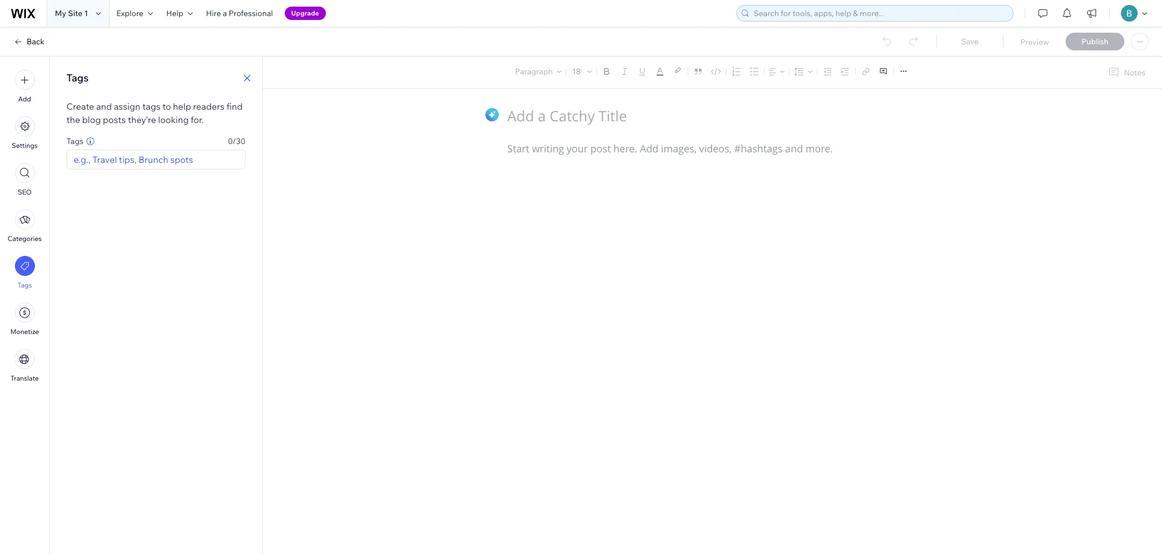 Task type: locate. For each thing, give the bounding box(es) containing it.
seo button
[[15, 163, 35, 196]]

tags up the e.g.,
[[67, 136, 83, 146]]

categories
[[8, 235, 42, 243]]

e.g., travel tips, brunch spots
[[74, 154, 193, 165]]

paragraph
[[515, 67, 553, 77]]

tags up monetize button
[[17, 281, 32, 289]]

0 vertical spatial tags
[[67, 72, 89, 84]]

my site 1
[[55, 8, 88, 18]]

hire
[[206, 8, 221, 18]]

and
[[96, 101, 112, 112]]

add button
[[15, 70, 35, 103]]

brunch
[[139, 154, 168, 165]]

0 / 30
[[228, 136, 246, 146]]

settings button
[[12, 116, 38, 150]]

help
[[173, 101, 191, 112]]

categories button
[[8, 210, 42, 243]]

paragraph button
[[513, 64, 564, 79]]

menu containing add
[[0, 63, 49, 389]]

/
[[233, 136, 236, 146]]

the
[[67, 114, 80, 125]]

looking
[[158, 114, 189, 125]]

tags
[[142, 101, 161, 112]]

settings
[[12, 141, 38, 150]]

blog
[[82, 114, 101, 125]]

1
[[84, 8, 88, 18]]

for.
[[191, 114, 204, 125]]

seo
[[18, 188, 32, 196]]

translate button
[[11, 349, 39, 383]]

upgrade button
[[285, 7, 326, 20]]

create
[[67, 101, 94, 112]]

back
[[27, 37, 44, 47]]

tags up create
[[67, 72, 89, 84]]

posts
[[103, 114, 126, 125]]

travel
[[93, 154, 117, 165]]

0
[[228, 136, 233, 146]]

tags inside tags button
[[17, 281, 32, 289]]

to
[[163, 101, 171, 112]]

Search for tools, apps, help & more... field
[[751, 6, 1010, 21]]

they're
[[128, 114, 156, 125]]

tags
[[67, 72, 89, 84], [67, 136, 83, 146], [17, 281, 32, 289]]

30
[[236, 136, 246, 146]]

2 vertical spatial tags
[[17, 281, 32, 289]]

add
[[18, 95, 31, 103]]

menu
[[0, 63, 49, 389]]

monetize
[[10, 328, 39, 336]]

readers
[[193, 101, 225, 112]]

tags button
[[15, 256, 35, 289]]



Task type: vqa. For each thing, say whether or not it's contained in the screenshot.
the right New
no



Task type: describe. For each thing, give the bounding box(es) containing it.
site
[[68, 8, 83, 18]]

translate
[[11, 374, 39, 383]]

e.g., travel tips, brunch spots button
[[74, 153, 193, 166]]

notes button
[[1105, 65, 1150, 80]]

notes
[[1125, 67, 1146, 77]]

help button
[[160, 0, 199, 27]]

my
[[55, 8, 66, 18]]

upgrade
[[291, 9, 319, 17]]

e.g.,
[[74, 154, 91, 165]]

Add a Catchy Title text field
[[508, 106, 907, 126]]

hire a professional link
[[199, 0, 280, 27]]

back button
[[13, 37, 44, 47]]

a
[[223, 8, 227, 18]]

assign
[[114, 101, 140, 112]]

tips,
[[119, 154, 137, 165]]

help
[[166, 8, 183, 18]]

professional
[[229, 8, 273, 18]]

spots
[[170, 154, 193, 165]]

monetize button
[[10, 303, 39, 336]]

Tags field
[[197, 150, 242, 169]]

explore
[[116, 8, 144, 18]]

1 vertical spatial tags
[[67, 136, 83, 146]]

find
[[227, 101, 243, 112]]

create and assign tags to help readers find the blog posts they're looking for.
[[67, 101, 243, 125]]

hire a professional
[[206, 8, 273, 18]]



